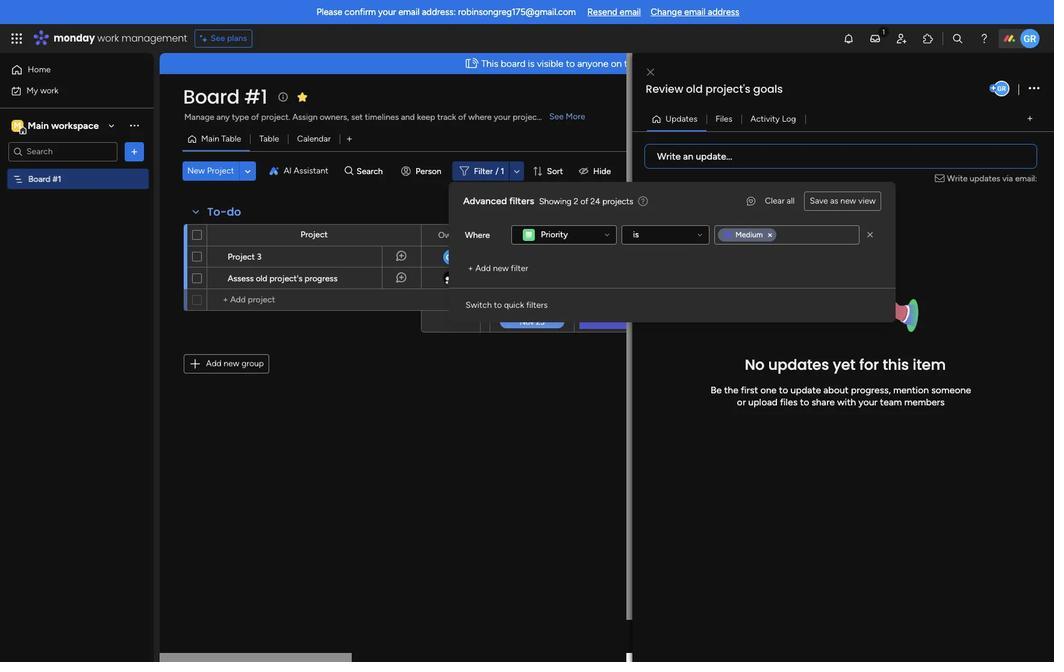 Task type: vqa. For each thing, say whether or not it's contained in the screenshot.
something at the left
no



Task type: describe. For each thing, give the bounding box(es) containing it.
Review old project's goals field
[[643, 81, 988, 97]]

mention
[[894, 385, 929, 396]]

board
[[501, 58, 526, 69]]

project's for goals
[[706, 81, 751, 96]]

1 priority from the left
[[541, 230, 568, 240]]

one
[[761, 385, 777, 396]]

workspace image
[[11, 119, 24, 132]]

no updates yet for this item
[[745, 355, 946, 375]]

save
[[810, 196, 828, 206]]

project for project
[[301, 230, 328, 240]]

add new group button
[[184, 354, 269, 374]]

log
[[782, 114, 796, 124]]

person button
[[397, 161, 449, 181]]

write for write an update...
[[657, 150, 681, 162]]

updates button
[[647, 109, 707, 129]]

updates
[[666, 114, 698, 124]]

switch
[[466, 300, 492, 310]]

management
[[122, 31, 187, 45]]

project for project 3
[[228, 252, 255, 262]]

as
[[830, 196, 839, 206]]

workspace
[[51, 120, 99, 131]]

via
[[1003, 173, 1014, 183]]

write an update...
[[657, 150, 733, 162]]

group
[[242, 359, 264, 369]]

someone
[[932, 385, 971, 396]]

work for my
[[40, 85, 59, 96]]

v2 search image
[[345, 164, 354, 178]]

activity log button
[[742, 109, 806, 129]]

stands.
[[542, 112, 569, 122]]

write an update... button
[[645, 144, 1038, 168]]

change email address link
[[651, 7, 740, 17]]

v2 expand column image
[[481, 226, 490, 236]]

select product image
[[11, 33, 23, 45]]

learn more image
[[638, 196, 648, 207]]

to inside "button"
[[494, 300, 502, 310]]

change
[[651, 7, 682, 17]]

1
[[501, 166, 504, 176]]

address
[[708, 7, 740, 17]]

track
[[437, 112, 456, 122]]

advanced
[[463, 195, 507, 207]]

2
[[574, 196, 579, 206]]

0 vertical spatial the
[[624, 58, 639, 69]]

#1 inside list box
[[53, 174, 61, 184]]

Board #1 field
[[180, 83, 270, 110]]

project inside 'button'
[[207, 166, 234, 176]]

table button
[[250, 130, 288, 149]]

timelines
[[365, 112, 399, 122]]

envelope o image
[[935, 172, 947, 185]]

inbox image
[[870, 33, 882, 45]]

medium
[[736, 230, 763, 239]]

visible
[[537, 58, 564, 69]]

workspace selection element
[[11, 118, 101, 134]]

project's for progress
[[270, 274, 303, 284]]

ai assistant button
[[264, 161, 333, 181]]

email for resend email
[[620, 7, 641, 17]]

save as new view button
[[805, 192, 882, 211]]

hide
[[593, 166, 611, 176]]

remove sort image
[[865, 229, 877, 241]]

review
[[646, 81, 684, 96]]

files
[[716, 114, 733, 124]]

24
[[591, 196, 601, 206]]

invite members image
[[896, 33, 908, 45]]

view
[[859, 196, 876, 206]]

sort button
[[528, 161, 571, 181]]

see for see more
[[550, 111, 564, 122]]

1 email from the left
[[399, 7, 420, 17]]

home button
[[7, 60, 130, 80]]

shareable
[[690, 58, 730, 69]]

1 horizontal spatial your
[[494, 112, 511, 122]]

set
[[351, 112, 363, 122]]

apps image
[[923, 33, 935, 45]]

confirm
[[345, 7, 376, 17]]

email:
[[1016, 173, 1038, 183]]

link
[[733, 58, 747, 69]]

any
[[216, 112, 230, 122]]

to-do
[[207, 204, 241, 219]]

a
[[682, 58, 687, 69]]

+ add new filter
[[468, 263, 529, 274]]

quick
[[504, 300, 524, 310]]

new
[[187, 166, 205, 176]]

0 vertical spatial your
[[378, 7, 396, 17]]

upload
[[749, 397, 778, 408]]

filter
[[474, 166, 493, 176]]

Owner field
[[435, 229, 467, 242]]

main table
[[201, 134, 241, 144]]

type
[[232, 112, 249, 122]]

board inside list box
[[28, 174, 50, 184]]

resend
[[588, 7, 618, 17]]

owner
[[438, 230, 464, 240]]

ai assistant
[[284, 166, 329, 176]]

+
[[468, 263, 473, 274]]

home
[[28, 64, 51, 75]]

manage any type of project. assign owners, set timelines and keep track of where your project stands.
[[184, 112, 569, 122]]

person
[[416, 166, 442, 176]]

calendar
[[297, 134, 331, 144]]

animation image
[[462, 54, 481, 74]]

assistant
[[294, 166, 329, 176]]

help image
[[979, 33, 991, 45]]

monday work management
[[54, 31, 187, 45]]

update
[[791, 385, 821, 396]]

project
[[513, 112, 540, 122]]

my work
[[27, 85, 59, 96]]

projects
[[603, 196, 634, 206]]

notifications image
[[843, 33, 855, 45]]

To-do field
[[204, 204, 244, 220]]

add view image
[[347, 135, 352, 144]]

0 horizontal spatial is
[[528, 58, 535, 69]]

add view image
[[1028, 114, 1033, 124]]

angle down image
[[245, 167, 251, 176]]

updates for write
[[970, 173, 1001, 183]]

dapulse addbtn image
[[990, 84, 998, 92]]



Task type: locate. For each thing, give the bounding box(es) containing it.
2 table from the left
[[259, 134, 279, 144]]

2 horizontal spatial your
[[859, 397, 878, 408]]

1 vertical spatial options image
[[128, 146, 140, 158]]

1 horizontal spatial is
[[633, 230, 639, 240]]

3
[[257, 252, 262, 262]]

old inside "field"
[[686, 81, 703, 96]]

see plans button
[[194, 30, 253, 48]]

with left a
[[661, 58, 680, 69]]

see inside button
[[211, 33, 225, 43]]

greg robinson image
[[994, 81, 1010, 96]]

0 vertical spatial updates
[[970, 173, 1001, 183]]

1 horizontal spatial with
[[838, 397, 856, 408]]

table
[[221, 134, 241, 144], [259, 134, 279, 144]]

1 vertical spatial main
[[201, 134, 219, 144]]

priority down projects
[[603, 230, 630, 240]]

the inside the be the first one to update about progress, mention someone or upload files to share with your team members
[[724, 385, 739, 396]]

ai
[[284, 166, 292, 176]]

table down "any"
[[221, 134, 241, 144]]

update...
[[696, 150, 733, 162]]

#1 down "search in workspace" field
[[53, 174, 61, 184]]

is right "priority" field
[[633, 230, 639, 240]]

1 vertical spatial is
[[633, 230, 639, 240]]

team
[[880, 397, 902, 408]]

0 vertical spatial board
[[183, 83, 240, 110]]

options image
[[1029, 80, 1040, 97], [128, 146, 140, 158]]

0 horizontal spatial #1
[[53, 174, 61, 184]]

1 vertical spatial board #1
[[28, 174, 61, 184]]

main right workspace icon
[[28, 120, 49, 131]]

email
[[399, 7, 420, 17], [620, 7, 641, 17], [685, 7, 706, 17]]

is right 'board'
[[528, 58, 535, 69]]

old for review
[[686, 81, 703, 96]]

updates left "via"
[[970, 173, 1001, 183]]

1 horizontal spatial updates
[[970, 173, 1001, 183]]

on
[[611, 58, 622, 69]]

your inside the be the first one to update about progress, mention someone or upload files to share with your team members
[[859, 397, 878, 408]]

board down "search in workspace" field
[[28, 174, 50, 184]]

of right 'track'
[[458, 112, 466, 122]]

work for monday
[[97, 31, 119, 45]]

project left 3
[[228, 252, 255, 262]]

0 vertical spatial project's
[[706, 81, 751, 96]]

switch to quick filters
[[466, 300, 548, 310]]

1 horizontal spatial the
[[724, 385, 739, 396]]

to right visible
[[566, 58, 575, 69]]

see for see plans
[[211, 33, 225, 43]]

v2 user feedback image
[[747, 195, 756, 208]]

to up files on the bottom right of the page
[[779, 385, 789, 396]]

0 vertical spatial with
[[661, 58, 680, 69]]

remove from favorites image
[[296, 91, 308, 103]]

monday
[[54, 31, 95, 45]]

0 vertical spatial old
[[686, 81, 703, 96]]

0 horizontal spatial board #1
[[28, 174, 61, 184]]

0 horizontal spatial main
[[28, 120, 49, 131]]

add inside button
[[476, 263, 491, 274]]

Due date field
[[512, 229, 552, 242]]

0 vertical spatial see
[[211, 33, 225, 43]]

resend email
[[588, 7, 641, 17]]

1 horizontal spatial email
[[620, 7, 641, 17]]

1 vertical spatial with
[[838, 397, 856, 408]]

work inside my work button
[[40, 85, 59, 96]]

see more link
[[548, 111, 587, 123]]

0 vertical spatial is
[[528, 58, 535, 69]]

new for filter
[[493, 263, 509, 274]]

your right where
[[494, 112, 511, 122]]

1 horizontal spatial old
[[686, 81, 703, 96]]

1 horizontal spatial work
[[97, 31, 119, 45]]

see left plans
[[211, 33, 225, 43]]

clear
[[765, 196, 785, 206]]

show board description image
[[276, 91, 290, 103]]

0 horizontal spatial email
[[399, 7, 420, 17]]

keep
[[417, 112, 435, 122]]

0 vertical spatial main
[[28, 120, 49, 131]]

progress
[[305, 274, 338, 284]]

main inside workspace selection element
[[28, 120, 49, 131]]

0 vertical spatial work
[[97, 31, 119, 45]]

hide button
[[574, 161, 619, 181]]

main workspace
[[28, 120, 99, 131]]

1 horizontal spatial board #1
[[183, 83, 267, 110]]

email right resend
[[620, 7, 641, 17]]

anyone
[[578, 58, 609, 69]]

new project button
[[183, 161, 239, 181]]

0 vertical spatial options image
[[1029, 80, 1040, 97]]

of inside advanced filters showing 2 of 24 projects
[[581, 196, 589, 206]]

see more
[[550, 111, 586, 122]]

arrow down image
[[510, 164, 524, 178]]

filters inside "button"
[[526, 300, 548, 310]]

board #1 down "search in workspace" field
[[28, 174, 61, 184]]

where
[[465, 230, 490, 240]]

1 horizontal spatial see
[[550, 111, 564, 122]]

project's down link
[[706, 81, 751, 96]]

please confirm your email address: robinsongreg175@gmail.com
[[317, 7, 576, 17]]

to left quick
[[494, 300, 502, 310]]

0 horizontal spatial old
[[256, 274, 268, 284]]

greg robinson image
[[1021, 29, 1040, 48]]

to down update
[[800, 397, 810, 408]]

new right the as
[[841, 196, 857, 206]]

filters right quick
[[526, 300, 548, 310]]

1 vertical spatial #1
[[53, 174, 61, 184]]

×
[[767, 229, 773, 240]]

0 horizontal spatial work
[[40, 85, 59, 96]]

1 horizontal spatial table
[[259, 134, 279, 144]]

None field
[[779, 225, 782, 247]]

2 vertical spatial project
[[228, 252, 255, 262]]

share
[[812, 397, 835, 408]]

new left filter
[[493, 263, 509, 274]]

showing
[[539, 196, 572, 206]]

filters down arrow down image
[[510, 195, 534, 207]]

members
[[905, 397, 945, 408]]

main down the manage
[[201, 134, 219, 144]]

switch to quick filters button
[[461, 296, 553, 315]]

with
[[661, 58, 680, 69], [838, 397, 856, 408]]

0 horizontal spatial add
[[206, 359, 222, 369]]

be
[[711, 385, 722, 396]]

0 vertical spatial project
[[207, 166, 234, 176]]

priority right the "due" in the top of the page
[[541, 230, 568, 240]]

about
[[824, 385, 849, 396]]

or
[[737, 397, 746, 408]]

main for main table
[[201, 134, 219, 144]]

project's inside review old project's goals "field"
[[706, 81, 751, 96]]

1 vertical spatial work
[[40, 85, 59, 96]]

1 horizontal spatial main
[[201, 134, 219, 144]]

1 horizontal spatial options image
[[1029, 80, 1040, 97]]

0 horizontal spatial project's
[[270, 274, 303, 284]]

review old project's goals
[[646, 81, 783, 96]]

1 vertical spatial write
[[947, 173, 968, 183]]

menu image
[[626, 165, 638, 177]]

advanced filters showing 2 of 24 projects
[[463, 195, 634, 207]]

1 vertical spatial add
[[206, 359, 222, 369]]

1 table from the left
[[221, 134, 241, 144]]

1 horizontal spatial of
[[458, 112, 466, 122]]

with down about
[[838, 397, 856, 408]]

options image down workspace options image
[[128, 146, 140, 158]]

/
[[496, 166, 499, 176]]

with inside the be the first one to update about progress, mention someone or upload files to share with your team members
[[838, 397, 856, 408]]

work right my
[[40, 85, 59, 96]]

for
[[860, 355, 879, 375]]

filter
[[511, 263, 529, 274]]

0 vertical spatial filters
[[510, 195, 534, 207]]

0 horizontal spatial of
[[251, 112, 259, 122]]

2 priority from the left
[[603, 230, 630, 240]]

manage
[[184, 112, 214, 122]]

0 vertical spatial new
[[841, 196, 857, 206]]

1 horizontal spatial priority
[[603, 230, 630, 240]]

this
[[883, 355, 909, 375]]

old down a
[[686, 81, 703, 96]]

1 vertical spatial your
[[494, 112, 511, 122]]

add inside button
[[206, 359, 222, 369]]

1 vertical spatial the
[[724, 385, 739, 396]]

0 horizontal spatial see
[[211, 33, 225, 43]]

Search field
[[354, 163, 390, 180]]

assign
[[292, 112, 318, 122]]

0 horizontal spatial board
[[28, 174, 50, 184]]

the right on
[[624, 58, 639, 69]]

new inside button
[[224, 359, 240, 369]]

1 horizontal spatial write
[[947, 173, 968, 183]]

0 horizontal spatial write
[[657, 150, 681, 162]]

this
[[481, 58, 499, 69]]

0 horizontal spatial options image
[[128, 146, 140, 158]]

please
[[317, 7, 343, 17]]

assess
[[228, 274, 254, 284]]

of
[[251, 112, 259, 122], [458, 112, 466, 122], [581, 196, 589, 206]]

old for assess
[[256, 274, 268, 284]]

updates for no
[[769, 355, 829, 375]]

main for main workspace
[[28, 120, 49, 131]]

see
[[211, 33, 225, 43], [550, 111, 564, 122]]

+ Add project text field
[[213, 293, 348, 307]]

save as new view
[[810, 196, 876, 206]]

1 horizontal spatial board
[[183, 83, 240, 110]]

workspace options image
[[128, 119, 140, 132]]

1 vertical spatial old
[[256, 274, 268, 284]]

project up progress at the top of the page
[[301, 230, 328, 240]]

email for change email address
[[685, 7, 706, 17]]

address:
[[422, 7, 456, 17]]

0 horizontal spatial with
[[661, 58, 680, 69]]

files
[[780, 397, 798, 408]]

this  board is visible to anyone on the web with a shareable link
[[481, 58, 747, 69]]

m
[[14, 120, 21, 130]]

of right type
[[251, 112, 259, 122]]

board up "any"
[[183, 83, 240, 110]]

0 vertical spatial board #1
[[183, 83, 267, 110]]

Priority field
[[600, 229, 633, 242]]

1 horizontal spatial add
[[476, 263, 491, 274]]

1 vertical spatial board
[[28, 174, 50, 184]]

board #1 inside list box
[[28, 174, 61, 184]]

progress,
[[851, 385, 891, 396]]

where
[[469, 112, 492, 122]]

2 horizontal spatial of
[[581, 196, 589, 206]]

2 horizontal spatial email
[[685, 7, 706, 17]]

sort
[[547, 166, 563, 176]]

option
[[0, 168, 154, 171]]

0 horizontal spatial table
[[221, 134, 241, 144]]

write inside button
[[657, 150, 681, 162]]

your down the progress,
[[859, 397, 878, 408]]

#1 up type
[[244, 83, 267, 110]]

email right change
[[685, 7, 706, 17]]

project
[[207, 166, 234, 176], [301, 230, 328, 240], [228, 252, 255, 262]]

2 horizontal spatial new
[[841, 196, 857, 206]]

board #1 list box
[[0, 166, 154, 352]]

write for write updates via email:
[[947, 173, 968, 183]]

ai logo image
[[269, 166, 279, 176]]

new
[[841, 196, 857, 206], [493, 263, 509, 274], [224, 359, 240, 369]]

see left more
[[550, 111, 564, 122]]

work right monday at the left top of the page
[[97, 31, 119, 45]]

old
[[686, 81, 703, 96], [256, 274, 268, 284]]

do
[[227, 204, 241, 219]]

2 email from the left
[[620, 7, 641, 17]]

add left 'group'
[[206, 359, 222, 369]]

old right assess
[[256, 274, 268, 284]]

0 vertical spatial add
[[476, 263, 491, 274]]

0 horizontal spatial your
[[378, 7, 396, 17]]

0 horizontal spatial the
[[624, 58, 639, 69]]

more
[[566, 111, 586, 122]]

priority inside "priority" field
[[603, 230, 630, 240]]

close image
[[647, 68, 654, 77]]

filters
[[510, 195, 534, 207], [526, 300, 548, 310]]

1 image
[[879, 25, 889, 38]]

#1
[[244, 83, 267, 110], [53, 174, 61, 184]]

1 horizontal spatial project's
[[706, 81, 751, 96]]

3 email from the left
[[685, 7, 706, 17]]

0 vertical spatial write
[[657, 150, 681, 162]]

column information image
[[558, 230, 568, 240]]

project.
[[261, 112, 290, 122]]

new left 'group'
[[224, 359, 240, 369]]

1 vertical spatial new
[[493, 263, 509, 274]]

options image up add view image
[[1029, 80, 1040, 97]]

0 horizontal spatial updates
[[769, 355, 829, 375]]

1 vertical spatial updates
[[769, 355, 829, 375]]

table down project.
[[259, 134, 279, 144]]

search everything image
[[952, 33, 964, 45]]

board #1 up "any"
[[183, 83, 267, 110]]

2 vertical spatial new
[[224, 359, 240, 369]]

date
[[532, 230, 549, 240]]

2 vertical spatial your
[[859, 397, 878, 408]]

calendar button
[[288, 130, 340, 149]]

1 vertical spatial project's
[[270, 274, 303, 284]]

an
[[683, 150, 694, 162]]

1 horizontal spatial new
[[493, 263, 509, 274]]

new for view
[[841, 196, 857, 206]]

project's
[[706, 81, 751, 96], [270, 274, 303, 284]]

web
[[641, 58, 659, 69]]

assess old project's progress
[[228, 274, 338, 284]]

write left "via"
[[947, 173, 968, 183]]

of right 2
[[581, 196, 589, 206]]

priority
[[541, 230, 568, 240], [603, 230, 630, 240]]

to
[[566, 58, 575, 69], [494, 300, 502, 310], [779, 385, 789, 396], [800, 397, 810, 408]]

email left address:
[[399, 7, 420, 17]]

main inside main table button
[[201, 134, 219, 144]]

0 horizontal spatial priority
[[541, 230, 568, 240]]

Search in workspace field
[[25, 145, 101, 158]]

see plans
[[211, 33, 247, 43]]

1 horizontal spatial #1
[[244, 83, 267, 110]]

0 horizontal spatial new
[[224, 359, 240, 369]]

1 vertical spatial filters
[[526, 300, 548, 310]]

0 vertical spatial #1
[[244, 83, 267, 110]]

board
[[183, 83, 240, 110], [28, 174, 50, 184]]

owners,
[[320, 112, 349, 122]]

write
[[657, 150, 681, 162], [947, 173, 968, 183]]

the right be
[[724, 385, 739, 396]]

1 vertical spatial project
[[301, 230, 328, 240]]

project's up the + add project text field in the left of the page
[[270, 274, 303, 284]]

your right confirm
[[378, 7, 396, 17]]

project right the new
[[207, 166, 234, 176]]

1 vertical spatial see
[[550, 111, 564, 122]]

updates up update
[[769, 355, 829, 375]]

add right +
[[476, 263, 491, 274]]

write left an
[[657, 150, 681, 162]]

plans
[[227, 33, 247, 43]]



